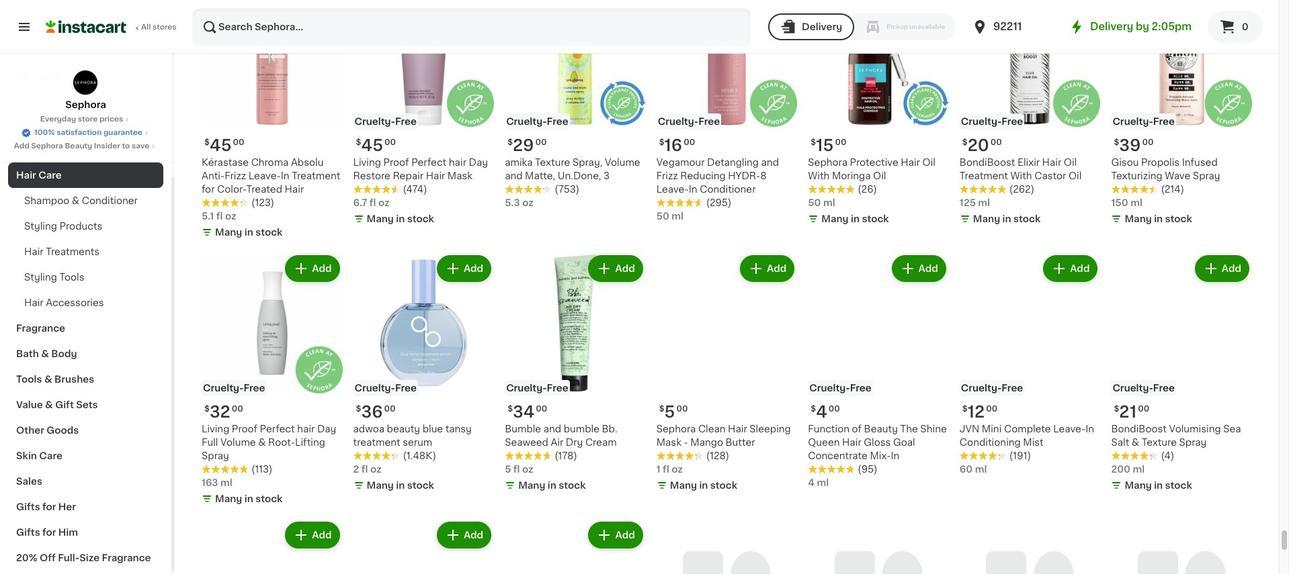 Task type: vqa. For each thing, say whether or not it's contained in the screenshot.


Task type: locate. For each thing, give the bounding box(es) containing it.
2 styling from the top
[[24, 273, 57, 282]]

sales
[[16, 477, 42, 487]]

cruelty- up $ 39 00 at the right top
[[1113, 117, 1154, 126]]

0 horizontal spatial $ 45 00
[[204, 138, 244, 153]]

1 horizontal spatial delivery
[[1090, 22, 1134, 32]]

volume up 3
[[605, 158, 640, 167]]

many in stock for 5.1 fl oz
[[215, 228, 283, 237]]

in inside vegamour detangling and frizz reducing hydr-8 leave-in conditioner
[[689, 185, 698, 194]]

0 horizontal spatial volume
[[220, 438, 256, 447]]

living inside living proof perfect hair day restore repair hair mask
[[353, 158, 381, 167]]

$ inside the '$ 20 00'
[[963, 139, 968, 147]]

0 vertical spatial perfect
[[412, 158, 447, 167]]

product group
[[202, 0, 343, 242], [353, 0, 494, 229], [505, 0, 646, 210], [657, 0, 798, 223], [808, 0, 949, 229], [960, 0, 1101, 229], [1112, 0, 1253, 229], [202, 253, 343, 509], [353, 253, 494, 495], [505, 253, 646, 495], [657, 253, 798, 495], [808, 253, 949, 490], [960, 253, 1101, 476], [1112, 253, 1253, 495], [202, 519, 343, 575], [353, 519, 494, 575], [505, 519, 646, 575]]

5
[[665, 404, 675, 420], [505, 465, 511, 474]]

5.1
[[202, 212, 214, 221]]

1 vertical spatial styling
[[24, 273, 57, 282]]

oz right 6.7
[[378, 198, 390, 208]]

beauty inside function of beauty the shine queen hair gloss goal concentrate mix-in
[[864, 425, 898, 434]]

1 vertical spatial bondiboost
[[1112, 425, 1167, 434]]

1 treatment from the left
[[292, 171, 340, 181]]

mask left the -
[[657, 438, 682, 447]]

$ 21 00
[[1114, 404, 1150, 420]]

0 vertical spatial conditioner
[[700, 185, 756, 194]]

0 vertical spatial for
[[202, 185, 215, 194]]

0 vertical spatial leave-
[[249, 171, 281, 181]]

0 horizontal spatial 50
[[657, 212, 670, 221]]

many down 5 fl oz
[[518, 481, 546, 490]]

hair down of
[[842, 438, 862, 447]]

stock down (26)
[[862, 214, 889, 224]]

0 vertical spatial beauty
[[118, 120, 153, 129]]

cruelty- up $ 34 00 in the left of the page
[[506, 384, 547, 393]]

0 horizontal spatial leave-
[[249, 171, 281, 181]]

0 vertical spatial proof
[[383, 158, 409, 167]]

all stores
[[141, 24, 177, 31]]

1 vertical spatial 5
[[505, 465, 511, 474]]

00 right the '16' at the right of page
[[684, 139, 695, 147]]

add button for 21
[[1197, 257, 1248, 281]]

styling
[[24, 222, 57, 231], [24, 273, 57, 282]]

sephora inside sephora protective hair oil with moringa oil
[[808, 158, 848, 167]]

un.done,
[[558, 171, 601, 181]]

spray,
[[573, 158, 603, 167]]

fl for 5
[[514, 465, 520, 474]]

many in stock for 125 ml
[[973, 214, 1041, 224]]

add
[[14, 143, 29, 150], [312, 264, 332, 274], [464, 264, 483, 274], [615, 264, 635, 274], [767, 264, 787, 274], [919, 264, 938, 274], [1070, 264, 1090, 274], [1222, 264, 1242, 274], [312, 531, 332, 540], [464, 531, 483, 540], [615, 531, 635, 540]]

1 horizontal spatial 4
[[816, 404, 827, 420]]

in down (262)
[[1003, 214, 1012, 224]]

gifts for gifts for him
[[16, 528, 40, 538]]

product group containing 39
[[1112, 0, 1253, 229]]

0 vertical spatial mask
[[448, 171, 473, 181]]

frizz down vegamour
[[657, 171, 678, 181]]

product group containing 29
[[505, 0, 646, 210]]

sephora
[[65, 100, 106, 110], [31, 143, 63, 150], [808, 158, 848, 167], [657, 425, 696, 434]]

sephora for sephora clean hair sleeping mask - mango butter
[[657, 425, 696, 434]]

cruelty-free up '$ 29 00'
[[506, 117, 569, 126]]

oz right '2'
[[370, 465, 382, 474]]

1 vertical spatial spray
[[1180, 438, 1207, 447]]

2 vertical spatial for
[[42, 528, 56, 538]]

by
[[1136, 22, 1150, 32]]

spray inside bondiboost volumising sea salt & texture spray
[[1180, 438, 1207, 447]]

sephora clean hair sleeping mask - mango butter
[[657, 425, 791, 447]]

1 horizontal spatial leave-
[[657, 185, 689, 194]]

00 inside '$ 15 00'
[[835, 139, 847, 147]]

infused
[[1182, 158, 1218, 167]]

in for 1 fl oz
[[699, 481, 708, 491]]

and down amika
[[505, 171, 523, 181]]

1 vertical spatial day
[[317, 425, 336, 434]]

2 vertical spatial leave-
[[1054, 425, 1086, 434]]

hair
[[901, 158, 920, 167], [1042, 158, 1062, 167], [16, 171, 36, 180], [426, 171, 445, 181], [285, 185, 304, 194], [24, 247, 43, 257], [24, 299, 43, 308], [728, 425, 747, 434], [842, 438, 862, 447]]

fragrance right size
[[102, 554, 151, 563]]

hair inside living proof perfect hair day restore repair hair mask
[[449, 158, 467, 167]]

stores
[[153, 24, 177, 31]]

1 horizontal spatial hair
[[449, 158, 467, 167]]

value & gift sets
[[16, 401, 98, 410]]

0 vertical spatial 50 ml
[[808, 198, 835, 208]]

free up amika texture spray, volume and matte, un.done, 3 at the left
[[547, 117, 569, 126]]

bondiboost inside the bondiboost elixir hair oil treatment with castor oil
[[960, 158, 1015, 167]]

skin care
[[16, 452, 62, 461]]

00 inside $ 39 00
[[1143, 139, 1154, 147]]

00 up the -
[[677, 405, 688, 413]]

hair down styling tools
[[24, 299, 43, 308]]

1 horizontal spatial mask
[[657, 438, 682, 447]]

buy it again
[[38, 45, 95, 54]]

0 horizontal spatial mask
[[448, 171, 473, 181]]

frizz inside vegamour detangling and frizz reducing hydr-8 leave-in conditioner
[[657, 171, 678, 181]]

1 $ 45 00 from the left
[[204, 138, 244, 153]]

hair up castor
[[1042, 158, 1062, 167]]

for left her
[[42, 503, 56, 512]]

bumble
[[564, 425, 600, 434]]

free up the '$ 20 00'
[[1002, 117, 1023, 126]]

gifts for her
[[16, 503, 76, 512]]

1 vertical spatial hair
[[297, 425, 315, 434]]

1 vertical spatial perfect
[[260, 425, 295, 434]]

0 horizontal spatial with
[[808, 171, 830, 181]]

stock for (262)
[[1014, 214, 1041, 224]]

00 for with
[[991, 139, 1002, 147]]

bondiboost volumising sea salt & texture spray
[[1112, 425, 1241, 447]]

perfect inside living proof perfect hair day full volume & root-lifting spray
[[260, 425, 295, 434]]

2 gifts from the top
[[16, 528, 40, 538]]

00 inside '$ 29 00'
[[535, 139, 547, 147]]

0 vertical spatial styling
[[24, 222, 57, 231]]

1 horizontal spatial fragrance
[[102, 554, 151, 563]]

1 vertical spatial mask
[[657, 438, 682, 447]]

163
[[202, 478, 218, 488]]

& right bath
[[41, 350, 49, 359]]

00 for -
[[677, 405, 688, 413]]

stock down (178)
[[559, 481, 586, 490]]

spray down volumising
[[1180, 438, 1207, 447]]

gifts up 20% on the left bottom of the page
[[16, 528, 40, 538]]

fragrance inside "link"
[[102, 554, 151, 563]]

free up living proof perfect hair day restore repair hair mask
[[395, 117, 417, 126]]

castor
[[1035, 171, 1067, 181]]

60 ml
[[960, 465, 987, 474]]

free up living proof perfect hair day full volume & root-lifting spray
[[244, 384, 265, 393]]

styling tools link
[[8, 265, 163, 290]]

hair right protective
[[901, 158, 920, 167]]

00 inside $ 32 00
[[232, 405, 243, 413]]

0 vertical spatial day
[[469, 158, 488, 167]]

oz down seaweed
[[522, 465, 534, 474]]

1 vertical spatial fragrance
[[102, 554, 151, 563]]

cruelty- for 29
[[506, 117, 547, 126]]

0 vertical spatial texture
[[535, 158, 570, 167]]

00 right 34
[[536, 405, 548, 413]]

all
[[141, 24, 151, 31]]

sephora up store
[[65, 100, 106, 110]]

fragrance
[[16, 324, 65, 333], [102, 554, 151, 563]]

50 ml down reducing
[[657, 212, 684, 221]]

bondiboost for 21
[[1112, 425, 1167, 434]]

1 vertical spatial proof
[[232, 425, 258, 434]]

bath & body link
[[8, 342, 163, 367]]

living inside living proof perfect hair day full volume & root-lifting spray
[[202, 425, 229, 434]]

$ inside $ 34 00
[[508, 405, 513, 413]]

$ for gisou propolis infused texturizing wave spray
[[1114, 139, 1120, 147]]

2 vertical spatial beauty
[[864, 425, 898, 434]]

00 right 36
[[384, 405, 396, 413]]

1 horizontal spatial conditioner
[[700, 185, 756, 194]]

cruelty-free
[[506, 117, 569, 126], [355, 117, 417, 126], [658, 117, 720, 126], [961, 117, 1023, 126], [1113, 117, 1175, 126], [203, 384, 265, 393], [506, 384, 569, 393], [810, 384, 872, 393], [355, 384, 417, 393], [961, 384, 1023, 393], [1113, 384, 1175, 393]]

45 for kérastase
[[210, 138, 232, 153]]

2 vertical spatial spray
[[202, 452, 229, 461]]

value & gift sets link
[[8, 393, 163, 418]]

in down (178)
[[548, 481, 557, 490]]

& up products
[[72, 196, 79, 206]]

oil down protective
[[873, 171, 886, 181]]

hair inside function of beauty the shine queen hair gloss goal concentrate mix-in
[[842, 438, 862, 447]]

1 vertical spatial and
[[505, 171, 523, 181]]

1 vertical spatial 50 ml
[[657, 212, 684, 221]]

many down 2 fl oz
[[367, 481, 394, 491]]

$ inside '$ 15 00'
[[811, 139, 816, 147]]

free up detangling
[[699, 117, 720, 126]]

delivery
[[1090, 22, 1134, 32], [802, 22, 843, 32]]

$ 45 00 for living
[[356, 138, 396, 153]]

0 vertical spatial living
[[353, 158, 381, 167]]

proof for 45
[[383, 158, 409, 167]]

add button for 32
[[287, 257, 339, 281]]

cruelty- for 16
[[658, 117, 699, 126]]

beauty
[[387, 425, 420, 434]]

oil right protective
[[923, 158, 936, 167]]

beauty for add sephora beauty insider to save
[[65, 143, 92, 150]]

00 inside $ 12 00
[[986, 405, 998, 413]]

many in stock down '(113)'
[[215, 495, 283, 504]]

00 for conditioning
[[986, 405, 998, 413]]

spray inside gisou propolis infused texturizing wave spray
[[1193, 171, 1221, 181]]

fl down seaweed
[[514, 465, 520, 474]]

stock for (178)
[[559, 481, 586, 490]]

bondiboost inside bondiboost volumising sea salt & texture spray
[[1112, 425, 1167, 434]]

cruelty- up the '$ 20 00'
[[961, 117, 1002, 126]]

many in stock
[[822, 214, 889, 224], [367, 214, 434, 224], [973, 214, 1041, 224], [1125, 214, 1193, 224], [215, 228, 283, 237], [518, 481, 586, 490], [367, 481, 434, 491], [670, 481, 738, 491], [1125, 481, 1193, 491], [215, 495, 283, 504]]

0 vertical spatial and
[[761, 158, 779, 167]]

restore
[[353, 171, 390, 181]]

bondiboost
[[960, 158, 1015, 167], [1112, 425, 1167, 434]]

1 horizontal spatial texture
[[1142, 438, 1177, 447]]

in for 6.7 fl oz
[[396, 214, 405, 224]]

fl right 6.7
[[370, 198, 376, 208]]

fragrance up the bath & body
[[16, 324, 65, 333]]

reducing
[[681, 171, 726, 181]]

0 vertical spatial volume
[[605, 158, 640, 167]]

stock for (1.48k)
[[407, 481, 434, 491]]

00 inside $ 16 00
[[684, 139, 695, 147]]

hair for 32
[[297, 425, 315, 434]]

care inside hair care link
[[38, 171, 62, 180]]

perfect inside living proof perfect hair day restore repair hair mask
[[412, 158, 447, 167]]

0 horizontal spatial 5
[[505, 465, 511, 474]]

stock down (214)
[[1165, 214, 1193, 224]]

hair inside the bondiboost elixir hair oil treatment with castor oil
[[1042, 158, 1062, 167]]

day inside living proof perfect hair day full volume & root-lifting spray
[[317, 425, 336, 434]]

1 vertical spatial texture
[[1142, 438, 1177, 447]]

frizz inside 'kérastase chroma absolu anti-frizz leave-in treatment for color-treated hair'
[[225, 171, 246, 181]]

with inside the bondiboost elixir hair oil treatment with castor oil
[[1011, 171, 1032, 181]]

$ 12 00
[[963, 404, 998, 420]]

1 horizontal spatial 50
[[808, 198, 821, 208]]

fl for 6.7
[[370, 198, 376, 208]]

1 vertical spatial care
[[39, 452, 62, 461]]

0 horizontal spatial 50 ml
[[657, 212, 684, 221]]

$ inside $ 4 00
[[811, 405, 816, 413]]

sales link
[[8, 469, 163, 495]]

1 horizontal spatial bondiboost
[[1112, 425, 1167, 434]]

00 inside $ 34 00
[[536, 405, 548, 413]]

50 ml for 15
[[808, 198, 835, 208]]

many down 200 ml
[[1125, 481, 1152, 491]]

free up $ 34 00 in the left of the page
[[547, 384, 569, 393]]

many in stock for 6.7 fl oz
[[367, 214, 434, 224]]

many down 163 ml
[[215, 495, 242, 504]]

0 vertical spatial hair
[[449, 158, 467, 167]]

& inside 'shampoo & conditioner' link
[[72, 196, 79, 206]]

0 vertical spatial care
[[38, 171, 62, 180]]

gifts for gifts for her
[[16, 503, 40, 512]]

treatment inside the bondiboost elixir hair oil treatment with castor oil
[[960, 171, 1008, 181]]

to
[[122, 143, 130, 150]]

$ for living proof perfect hair day restore repair hair mask
[[356, 139, 361, 147]]

delivery by 2:05pm
[[1090, 22, 1192, 32]]

& inside living proof perfect hair day full volume & root-lifting spray
[[258, 438, 266, 447]]

treatment
[[292, 171, 340, 181], [960, 171, 1008, 181]]

1 horizontal spatial living
[[353, 158, 381, 167]]

delivery button
[[769, 13, 855, 40]]

1 vertical spatial for
[[42, 503, 56, 512]]

1 horizontal spatial frizz
[[657, 171, 678, 181]]

$ inside $ 32 00
[[204, 405, 210, 413]]

0 vertical spatial bondiboost
[[960, 158, 1015, 167]]

0 horizontal spatial perfect
[[260, 425, 295, 434]]

2 horizontal spatial beauty
[[864, 425, 898, 434]]

jvn
[[960, 425, 980, 434]]

1 vertical spatial gifts
[[16, 528, 40, 538]]

ml down moringa
[[824, 198, 835, 208]]

for down anti- at the left top
[[202, 185, 215, 194]]

save
[[132, 143, 149, 150]]

1 with from the left
[[808, 171, 830, 181]]

1 vertical spatial beauty
[[65, 143, 92, 150]]

cruelty- up "$ 36 00"
[[355, 384, 395, 393]]

for left the him
[[42, 528, 56, 538]]

volume inside living proof perfect hair day full volume & root-lifting spray
[[220, 438, 256, 447]]

& inside bath & body link
[[41, 350, 49, 359]]

for for her
[[42, 503, 56, 512]]

stock for (113)
[[256, 495, 283, 504]]

ml for 32
[[220, 478, 232, 488]]

45 up kérastase
[[210, 138, 232, 153]]

conditioner inside 'shampoo & conditioner' link
[[82, 196, 138, 206]]

product group containing 21
[[1112, 253, 1253, 495]]

0 horizontal spatial bondiboost
[[960, 158, 1015, 167]]

0 vertical spatial fragrance
[[16, 324, 65, 333]]

0 horizontal spatial conditioner
[[82, 196, 138, 206]]

free for 45
[[395, 117, 417, 126]]

many in stock down (214)
[[1125, 214, 1193, 224]]

tools & brushes
[[16, 375, 94, 385]]

air
[[551, 438, 564, 447]]

1 horizontal spatial treatment
[[960, 171, 1008, 181]]

1 horizontal spatial day
[[469, 158, 488, 167]]

36
[[361, 404, 383, 420]]

$ inside $ 39 00
[[1114, 139, 1120, 147]]

accessories
[[46, 299, 104, 308]]

free for 16
[[699, 117, 720, 126]]

0 horizontal spatial frizz
[[225, 171, 246, 181]]

$ inside $ 21 00
[[1114, 405, 1120, 413]]

makeup
[[16, 145, 55, 155]]

and up 8
[[761, 158, 779, 167]]

delivery for delivery
[[802, 22, 843, 32]]

2 45 from the left
[[361, 138, 383, 153]]

styling down shampoo
[[24, 222, 57, 231]]

add sephora beauty insider to save
[[14, 143, 149, 150]]

skin care link
[[8, 444, 163, 469]]

32
[[210, 404, 230, 420]]

beauty
[[118, 120, 153, 129], [65, 143, 92, 150], [864, 425, 898, 434]]

proof inside living proof perfect hair day restore repair hair mask
[[383, 158, 409, 167]]

0 vertical spatial spray
[[1193, 171, 1221, 181]]

perfect
[[412, 158, 447, 167], [260, 425, 295, 434]]

delivery inside button
[[802, 22, 843, 32]]

cruelty- for 45
[[355, 117, 395, 126]]

45 up the restore
[[361, 138, 383, 153]]

cruelty-free up $ 32 00
[[203, 384, 265, 393]]

cruelty-free for 45
[[355, 117, 417, 126]]

0 horizontal spatial proof
[[232, 425, 258, 434]]

hydr-
[[728, 171, 761, 181]]

1 45 from the left
[[210, 138, 232, 153]]

service type group
[[769, 13, 956, 40]]

2 horizontal spatial and
[[761, 158, 779, 167]]

gifts down sales
[[16, 503, 40, 512]]

00 for hydr-
[[684, 139, 695, 147]]

sephora for sephora
[[65, 100, 106, 110]]

1 vertical spatial volume
[[220, 438, 256, 447]]

stock down (4)
[[1165, 481, 1193, 491]]

fl right 5.1
[[216, 212, 223, 221]]

0 horizontal spatial hair
[[297, 425, 315, 434]]

many for 5 fl oz
[[518, 481, 546, 490]]

elixir
[[1018, 158, 1040, 167]]

1 vertical spatial living
[[202, 425, 229, 434]]

many for 50 ml
[[822, 214, 849, 224]]

hair inside "sephora clean hair sleeping mask - mango butter"
[[728, 425, 747, 434]]

0 horizontal spatial treatment
[[292, 171, 340, 181]]

$ for amika texture spray, volume and matte, un.done, 3
[[508, 139, 513, 147]]

volumising
[[1169, 425, 1221, 434]]

None search field
[[192, 8, 751, 46]]

1 horizontal spatial and
[[544, 425, 561, 434]]

day inside living proof perfect hair day restore repair hair mask
[[469, 158, 488, 167]]

care inside the skin care link
[[39, 452, 62, 461]]

2 fl oz
[[353, 465, 382, 474]]

proof
[[383, 158, 409, 167], [232, 425, 258, 434]]

living up the restore
[[353, 158, 381, 167]]

styling down hair treatments
[[24, 273, 57, 282]]

$ inside $ 5 00
[[659, 405, 665, 413]]

00 inside $ 21 00
[[1138, 405, 1150, 413]]

00
[[233, 139, 244, 147], [535, 139, 547, 147], [835, 139, 847, 147], [385, 139, 396, 147], [684, 139, 695, 147], [991, 139, 1002, 147], [1143, 139, 1154, 147], [232, 405, 243, 413], [536, 405, 548, 413], [829, 405, 840, 413], [384, 405, 396, 413], [677, 405, 688, 413], [986, 405, 998, 413], [1138, 405, 1150, 413]]

free up bondiboost volumising sea salt & texture spray
[[1154, 384, 1175, 393]]

1 horizontal spatial 5
[[665, 404, 675, 420]]

50 ml
[[808, 198, 835, 208], [657, 212, 684, 221]]

00 right 29
[[535, 139, 547, 147]]

ml for 20
[[978, 198, 990, 208]]

1 vertical spatial leave-
[[657, 185, 689, 194]]

add button
[[287, 257, 339, 281], [438, 257, 490, 281], [590, 257, 642, 281], [742, 257, 794, 281], [893, 257, 945, 281], [1045, 257, 1097, 281], [1197, 257, 1248, 281], [287, 523, 339, 548], [438, 523, 490, 548], [590, 523, 642, 548]]

0 vertical spatial 4
[[816, 404, 827, 420]]

ml for 39
[[1131, 198, 1143, 208]]

cruelty- up the restore
[[355, 117, 395, 126]]

everyday store prices
[[40, 116, 123, 123]]

free up "$ 36 00"
[[395, 384, 417, 393]]

free for 20
[[1002, 117, 1023, 126]]

proof inside living proof perfect hair day full volume & root-lifting spray
[[232, 425, 258, 434]]

1 horizontal spatial volume
[[605, 158, 640, 167]]

add button for 34
[[590, 257, 642, 281]]

free
[[547, 117, 569, 126], [395, 117, 417, 126], [699, 117, 720, 126], [1002, 117, 1023, 126], [1154, 117, 1175, 126], [244, 384, 265, 393], [547, 384, 569, 393], [850, 384, 872, 393], [395, 384, 417, 393], [1002, 384, 1023, 393], [1154, 384, 1175, 393]]

sephora protective hair oil with moringa oil
[[808, 158, 936, 181]]

100% satisfaction guarantee
[[34, 129, 142, 136]]

2 treatment from the left
[[960, 171, 1008, 181]]

1 styling from the top
[[24, 222, 57, 231]]

living up the full
[[202, 425, 229, 434]]

ml down concentrate
[[817, 478, 829, 488]]

$ for living proof perfect hair day full volume & root-lifting spray
[[204, 405, 210, 413]]

2 horizontal spatial leave-
[[1054, 425, 1086, 434]]

$ inside '$ 29 00'
[[508, 139, 513, 147]]

cruelty-free up "$ 36 00"
[[355, 384, 417, 393]]

many in stock down (262)
[[973, 214, 1041, 224]]

$
[[204, 139, 210, 147], [508, 139, 513, 147], [811, 139, 816, 147], [356, 139, 361, 147], [659, 139, 665, 147], [963, 139, 968, 147], [1114, 139, 1120, 147], [204, 405, 210, 413], [508, 405, 513, 413], [811, 405, 816, 413], [356, 405, 361, 413], [659, 405, 665, 413], [963, 405, 968, 413], [1114, 405, 1120, 413]]

& for value
[[45, 401, 53, 410]]

1 horizontal spatial $ 45 00
[[356, 138, 396, 153]]

00 right 12
[[986, 405, 998, 413]]

00 inside the '$ 20 00'
[[991, 139, 1002, 147]]

2 frizz from the left
[[657, 171, 678, 181]]

$ 39 00
[[1114, 138, 1154, 153]]

leave- down vegamour
[[657, 185, 689, 194]]

in down '(113)'
[[245, 495, 253, 504]]

many down 125 ml
[[973, 214, 1001, 224]]

0 horizontal spatial 45
[[210, 138, 232, 153]]

cruelty-free for 20
[[961, 117, 1023, 126]]

& inside value & gift sets link
[[45, 401, 53, 410]]

spray down infused
[[1193, 171, 1221, 181]]

&
[[72, 196, 79, 206], [41, 350, 49, 359], [44, 375, 52, 385], [45, 401, 53, 410], [258, 438, 266, 447], [1132, 438, 1140, 447]]

$ 45 00 for kérastase
[[204, 138, 244, 153]]

many in stock for 50 ml
[[822, 214, 889, 224]]

hair up butter
[[728, 425, 747, 434]]

texture up matte,
[[535, 158, 570, 167]]

oz for adwoa beauty  blue tansy treatment serum
[[370, 465, 382, 474]]

in for 150 ml
[[1154, 214, 1163, 224]]

$ inside "$ 36 00"
[[356, 405, 361, 413]]

beauty down satisfaction
[[65, 143, 92, 150]]

perfect for 32
[[260, 425, 295, 434]]

in inside function of beauty the shine queen hair gloss goal concentrate mix-in
[[891, 452, 900, 461]]

& for shampoo
[[72, 196, 79, 206]]

care up shampoo
[[38, 171, 62, 180]]

0 horizontal spatial beauty
[[65, 143, 92, 150]]

stock for (474)
[[407, 214, 434, 224]]

2 $ 45 00 from the left
[[356, 138, 396, 153]]

the
[[901, 425, 918, 434]]

1 vertical spatial conditioner
[[82, 196, 138, 206]]

1 frizz from the left
[[225, 171, 246, 181]]

in inside jvn mini complete leave-in conditioning mist
[[1086, 425, 1095, 434]]

$ inside $ 12 00
[[963, 405, 968, 413]]

$ inside $ 16 00
[[659, 139, 665, 147]]

5 down seaweed
[[505, 465, 511, 474]]

bondiboost for 20
[[960, 158, 1015, 167]]

styling for styling products
[[24, 222, 57, 231]]

full-
[[58, 554, 79, 563]]

bondiboost down $ 21 00
[[1112, 425, 1167, 434]]

0 vertical spatial gifts
[[16, 503, 40, 512]]

free for 29
[[547, 117, 569, 126]]

00 inside $ 5 00
[[677, 405, 688, 413]]

tansy
[[446, 425, 472, 434]]

0 vertical spatial 50
[[808, 198, 821, 208]]

cruelty- up $ 12 00
[[961, 384, 1002, 393]]

cruelty-free for 36
[[355, 384, 417, 393]]

in down (214)
[[1154, 214, 1163, 224]]

sephora inside "sephora clean hair sleeping mask - mango butter"
[[657, 425, 696, 434]]

all stores link
[[46, 8, 177, 46]]

conditioner up styling products link
[[82, 196, 138, 206]]

in for 50 ml
[[851, 214, 860, 224]]

1 horizontal spatial 50 ml
[[808, 198, 835, 208]]

hair for 45
[[449, 158, 467, 167]]

00 up repair
[[385, 139, 396, 147]]

product group containing 34
[[505, 253, 646, 495]]

many for 6.7 fl oz
[[367, 214, 394, 224]]

1 gifts from the top
[[16, 503, 40, 512]]

00 right 32
[[232, 405, 243, 413]]

0 horizontal spatial and
[[505, 171, 523, 181]]

complete
[[1004, 425, 1051, 434]]

1 horizontal spatial with
[[1011, 171, 1032, 181]]

mask right repair
[[448, 171, 473, 181]]

0 horizontal spatial day
[[317, 425, 336, 434]]

cruelty- for 34
[[506, 384, 547, 393]]

product group containing 5
[[657, 253, 798, 495]]

1 horizontal spatial proof
[[383, 158, 409, 167]]

beauty up 'gloss'
[[864, 425, 898, 434]]

leave- inside vegamour detangling and frizz reducing hydr-8 leave-in conditioner
[[657, 185, 689, 194]]

many down moringa
[[822, 214, 849, 224]]

mask inside "sephora clean hair sleeping mask - mango butter"
[[657, 438, 682, 447]]

stock for (128)
[[711, 481, 738, 491]]

1 horizontal spatial perfect
[[412, 158, 447, 167]]

tools
[[59, 273, 84, 282], [16, 375, 42, 385]]

1 vertical spatial 4
[[808, 478, 815, 488]]

00 for serum
[[384, 405, 396, 413]]

stock down (123)
[[256, 228, 283, 237]]

oil up castor
[[1064, 158, 1077, 167]]

product group containing 15
[[808, 0, 949, 229]]

0 horizontal spatial living
[[202, 425, 229, 434]]

0 horizontal spatial delivery
[[802, 22, 843, 32]]

cruelty-free for 29
[[506, 117, 569, 126]]

shine
[[921, 425, 947, 434]]

00 inside $ 4 00
[[829, 405, 840, 413]]

2 with from the left
[[1011, 171, 1032, 181]]

care for skin care
[[39, 452, 62, 461]]

root-
[[268, 438, 295, 447]]

texture inside bondiboost volumising sea salt & texture spray
[[1142, 438, 1177, 447]]

function of beauty the shine queen hair gloss goal concentrate mix-in
[[808, 425, 947, 461]]

perfect for 45
[[412, 158, 447, 167]]

conditioner up (295)
[[700, 185, 756, 194]]

cruelty-free for 16
[[658, 117, 720, 126]]

50 ml for 16
[[657, 212, 684, 221]]

hair inside living proof perfect hair day full volume & root-lifting spray
[[297, 425, 315, 434]]

& inside tools & brushes link
[[44, 375, 52, 385]]

1 vertical spatial 50
[[657, 212, 670, 221]]

leave- up treated
[[249, 171, 281, 181]]

& down the bath & body
[[44, 375, 52, 385]]

00 inside "$ 36 00"
[[384, 405, 396, 413]]

spray down the full
[[202, 452, 229, 461]]

hair care
[[16, 171, 62, 180]]

clean
[[698, 425, 726, 434]]

0 horizontal spatial texture
[[535, 158, 570, 167]]

(214)
[[1161, 185, 1185, 194]]

living
[[353, 158, 381, 167], [202, 425, 229, 434]]



Task type: describe. For each thing, give the bounding box(es) containing it.
satisfaction
[[57, 129, 102, 136]]

00 for queen
[[829, 405, 840, 413]]

conditioner inside vegamour detangling and frizz reducing hydr-8 leave-in conditioner
[[700, 185, 756, 194]]

$ 16 00
[[659, 138, 695, 153]]

in for 163 ml
[[245, 495, 253, 504]]

butter
[[726, 438, 755, 447]]

8
[[761, 171, 767, 181]]

00 for restore
[[385, 139, 396, 147]]

volume inside amika texture spray, volume and matte, un.done, 3
[[605, 158, 640, 167]]

sephora down 100%
[[31, 143, 63, 150]]

product group containing 32
[[202, 253, 343, 509]]

free for 36
[[395, 384, 417, 393]]

product group containing 16
[[657, 0, 798, 223]]

00 for full
[[232, 405, 243, 413]]

cruelty- for 20
[[961, 117, 1002, 126]]

$ 5 00
[[659, 404, 688, 420]]

hair inside living proof perfect hair day restore repair hair mask
[[426, 171, 445, 181]]

1 fl oz
[[657, 465, 683, 474]]

oil right castor
[[1069, 171, 1082, 181]]

1 horizontal spatial beauty
[[118, 120, 153, 129]]

buy it again link
[[8, 36, 163, 63]]

cruelty-free up $ 4 00
[[810, 384, 872, 393]]

lists
[[38, 72, 61, 81]]

many in stock for 1 fl oz
[[670, 481, 738, 491]]

sephora logo image
[[73, 70, 98, 95]]

hair down makeup
[[16, 171, 36, 180]]

free up complete
[[1002, 384, 1023, 393]]

00 for matte,
[[535, 139, 547, 147]]

gisou propolis infused texturizing wave spray
[[1112, 158, 1221, 181]]

cruelty-free for 39
[[1113, 117, 1175, 126]]

stock for (214)
[[1165, 214, 1193, 224]]

add button for 36
[[438, 257, 490, 281]]

many in stock for 5 fl oz
[[518, 481, 586, 490]]

mango
[[691, 438, 723, 447]]

everyday
[[40, 116, 76, 123]]

gifts for him
[[16, 528, 78, 538]]

blue
[[423, 425, 443, 434]]

product group containing 4
[[808, 253, 949, 490]]

stock for (4)
[[1165, 481, 1193, 491]]

hair accessories link
[[8, 290, 163, 316]]

mini
[[982, 425, 1002, 434]]

mask inside living proof perfect hair day restore repair hair mask
[[448, 171, 473, 181]]

00 for moringa
[[835, 139, 847, 147]]

many in stock for 200 ml
[[1125, 481, 1193, 491]]

many in stock for 2 fl oz
[[367, 481, 434, 491]]

ml for 4
[[817, 478, 829, 488]]

many for 150 ml
[[1125, 214, 1152, 224]]

product group containing 12
[[960, 253, 1101, 476]]

21
[[1120, 404, 1137, 420]]

34
[[513, 404, 535, 420]]

in for 5.1 fl oz
[[245, 228, 253, 237]]

bath & body
[[16, 350, 77, 359]]

$ 29 00
[[508, 138, 547, 153]]

4 ml
[[808, 478, 829, 488]]

0 button
[[1208, 11, 1263, 43]]

amika
[[505, 158, 533, 167]]

many in stock for 150 ml
[[1125, 214, 1193, 224]]

Search field
[[194, 9, 750, 44]]

oz for living proof perfect hair day restore repair hair mask
[[378, 198, 390, 208]]

ml for 15
[[824, 198, 835, 208]]

0
[[1242, 22, 1249, 32]]

fl for 1
[[663, 465, 669, 474]]

in for 200 ml
[[1154, 481, 1163, 491]]

product group containing 36
[[353, 253, 494, 495]]

hair treatments
[[24, 247, 100, 257]]

care for hair care
[[38, 171, 62, 180]]

salt
[[1112, 438, 1130, 447]]

cruelty- for 32
[[203, 384, 244, 393]]

cruelty- for 39
[[1113, 117, 1154, 126]]

$ for jvn mini complete leave-in conditioning mist
[[963, 405, 968, 413]]

absolu
[[291, 158, 324, 167]]

instacart logo image
[[46, 19, 126, 35]]

20%
[[16, 554, 37, 563]]

store
[[78, 116, 98, 123]]

(128)
[[706, 452, 730, 461]]

amika texture spray, volume and matte, un.done, 3
[[505, 158, 640, 181]]

92211
[[994, 22, 1022, 32]]

sets
[[76, 401, 98, 410]]

many in stock for 163 ml
[[215, 495, 283, 504]]

$ 36 00
[[356, 404, 396, 420]]

many for 2 fl oz
[[367, 481, 394, 491]]

(191)
[[1010, 452, 1031, 461]]

many for 163 ml
[[215, 495, 242, 504]]

delivery for delivery by 2:05pm
[[1090, 22, 1134, 32]]

29
[[513, 138, 534, 153]]

(178)
[[555, 452, 577, 461]]

0 vertical spatial 5
[[665, 404, 675, 420]]

oz for kérastase chroma absolu anti-frizz leave-in treatment for color-treated hair
[[225, 212, 236, 221]]

$ 15 00
[[811, 138, 847, 153]]

with inside sephora protective hair oil with moringa oil
[[808, 171, 830, 181]]

sephora for sephora protective hair oil with moringa oil
[[808, 158, 848, 167]]

moringa
[[832, 171, 871, 181]]

ready
[[84, 120, 116, 129]]

(262)
[[1010, 185, 1035, 194]]

100%
[[34, 129, 55, 136]]

$ 32 00
[[204, 404, 243, 420]]

treatment inside 'kérastase chroma absolu anti-frizz leave-in treatment for color-treated hair'
[[292, 171, 340, 181]]

00 for air
[[536, 405, 548, 413]]

& for bath
[[41, 350, 49, 359]]

product group containing 20
[[960, 0, 1101, 229]]

& for tools
[[44, 375, 52, 385]]

free up of
[[850, 384, 872, 393]]

hair up styling tools
[[24, 247, 43, 257]]

sephora link
[[65, 70, 106, 112]]

him
[[58, 528, 78, 538]]

mix-
[[870, 452, 891, 461]]

0 horizontal spatial 4
[[808, 478, 815, 488]]

texture inside amika texture spray, volume and matte, un.done, 3
[[535, 158, 570, 167]]

other
[[16, 426, 44, 436]]

0 horizontal spatial fragrance
[[16, 324, 65, 333]]

many for 200 ml
[[1125, 481, 1152, 491]]

1 horizontal spatial tools
[[59, 273, 84, 282]]

shampoo & conditioner
[[24, 196, 138, 206]]

150 ml
[[1112, 198, 1143, 208]]

and inside amika texture spray, volume and matte, un.done, 3
[[505, 171, 523, 181]]

detangling
[[707, 158, 759, 167]]

hair inside 'kérastase chroma absolu anti-frizz leave-in treatment for color-treated hair'
[[285, 185, 304, 194]]

cruelty-free up $ 12 00
[[961, 384, 1023, 393]]

kérastase chroma absolu anti-frizz leave-in treatment for color-treated hair
[[202, 158, 340, 194]]

bumble
[[505, 425, 541, 434]]

(1.48k)
[[403, 452, 436, 461]]

guarantee
[[103, 129, 142, 136]]

1
[[657, 465, 661, 474]]

cruelty- up $ 21 00
[[1113, 384, 1154, 393]]

free for 32
[[244, 384, 265, 393]]

add button for 12
[[1045, 257, 1097, 281]]

6.7 fl oz
[[353, 198, 390, 208]]

00 for texture
[[1138, 405, 1150, 413]]

other goods link
[[8, 418, 163, 444]]

shampoo & conditioner link
[[8, 188, 163, 214]]

$ for bondiboost elixir hair oil treatment with castor oil
[[963, 139, 968, 147]]

50 for 15
[[808, 198, 821, 208]]

ml for 12
[[975, 465, 987, 474]]

oz for sephora clean hair sleeping mask - mango butter
[[672, 465, 683, 474]]

add button for 5
[[742, 257, 794, 281]]

add sephora beauty insider to save link
[[14, 141, 157, 152]]

in for 2 fl oz
[[396, 481, 405, 491]]

free for 39
[[1154, 117, 1175, 126]]

cruelty-free for 34
[[506, 384, 569, 393]]

color-
[[217, 185, 246, 194]]

ml for 21
[[1133, 465, 1145, 474]]

chroma
[[251, 158, 289, 167]]

treated
[[246, 185, 282, 194]]

$ for kérastase chroma absolu anti-frizz leave-in treatment for color-treated hair
[[204, 139, 210, 147]]

$ for sephora clean hair sleeping mask - mango butter
[[659, 405, 665, 413]]

16
[[665, 138, 682, 153]]

and inside bumble and bumble bb. seaweed air dry cream
[[544, 425, 561, 434]]

leave- inside 'kérastase chroma absolu anti-frizz leave-in treatment for color-treated hair'
[[249, 171, 281, 181]]

2
[[353, 465, 359, 474]]

living for 45
[[353, 158, 381, 167]]

cruelty-free for 32
[[203, 384, 265, 393]]

for for him
[[42, 528, 56, 538]]

brushes
[[54, 375, 94, 385]]

$ 20 00
[[963, 138, 1002, 153]]

oz right 5.3
[[523, 198, 534, 208]]

15
[[816, 138, 834, 153]]

(4)
[[1161, 452, 1175, 461]]

200 ml
[[1112, 465, 1145, 474]]

stock for (26)
[[862, 214, 889, 224]]

bath
[[16, 350, 39, 359]]

cruelty- up $ 4 00
[[810, 384, 850, 393]]

for inside 'kérastase chroma absolu anti-frizz leave-in treatment for color-treated hair'
[[202, 185, 215, 194]]

00 for leave-
[[233, 139, 244, 147]]

(113)
[[251, 465, 273, 474]]

many for 125 ml
[[973, 214, 1001, 224]]

20% off full-size fragrance
[[16, 554, 151, 563]]

163 ml
[[202, 478, 232, 488]]

45 for living
[[361, 138, 383, 153]]

many for 5.1 fl oz
[[215, 228, 242, 237]]

hair inside sephora protective hair oil with moringa oil
[[901, 158, 920, 167]]

leave- inside jvn mini complete leave-in conditioning mist
[[1054, 425, 1086, 434]]

$ for vegamour detangling and frizz reducing hydr-8 leave-in conditioner
[[659, 139, 665, 147]]

living proof perfect hair day restore repair hair mask
[[353, 158, 488, 181]]

spray inside living proof perfect hair day full volume & root-lifting spray
[[202, 452, 229, 461]]

beauty for function of beauty the shine queen hair gloss goal concentrate mix-in
[[864, 425, 898, 434]]

matte,
[[525, 171, 556, 181]]

6.7
[[353, 198, 367, 208]]

fl for 5.1
[[216, 212, 223, 221]]

in for 125 ml
[[1003, 214, 1012, 224]]

39
[[1120, 138, 1141, 153]]

day for 45
[[469, 158, 488, 167]]

cruelty-free up $ 21 00
[[1113, 384, 1175, 393]]

60
[[960, 465, 973, 474]]

100% satisfaction guarantee button
[[21, 125, 151, 138]]

2:05pm
[[1152, 22, 1192, 32]]

in inside 'kérastase chroma absolu anti-frizz leave-in treatment for color-treated hair'
[[281, 171, 290, 181]]

5 fl oz
[[505, 465, 534, 474]]

$ for bumble and bumble bb. seaweed air dry cream
[[508, 405, 513, 413]]

& inside bondiboost volumising sea salt & texture spray
[[1132, 438, 1140, 447]]

and inside vegamour detangling and frizz reducing hydr-8 leave-in conditioner
[[761, 158, 779, 167]]

wave
[[1165, 171, 1191, 181]]

1 vertical spatial tools
[[16, 375, 42, 385]]

92211 button
[[972, 8, 1053, 46]]

it
[[59, 45, 66, 54]]



